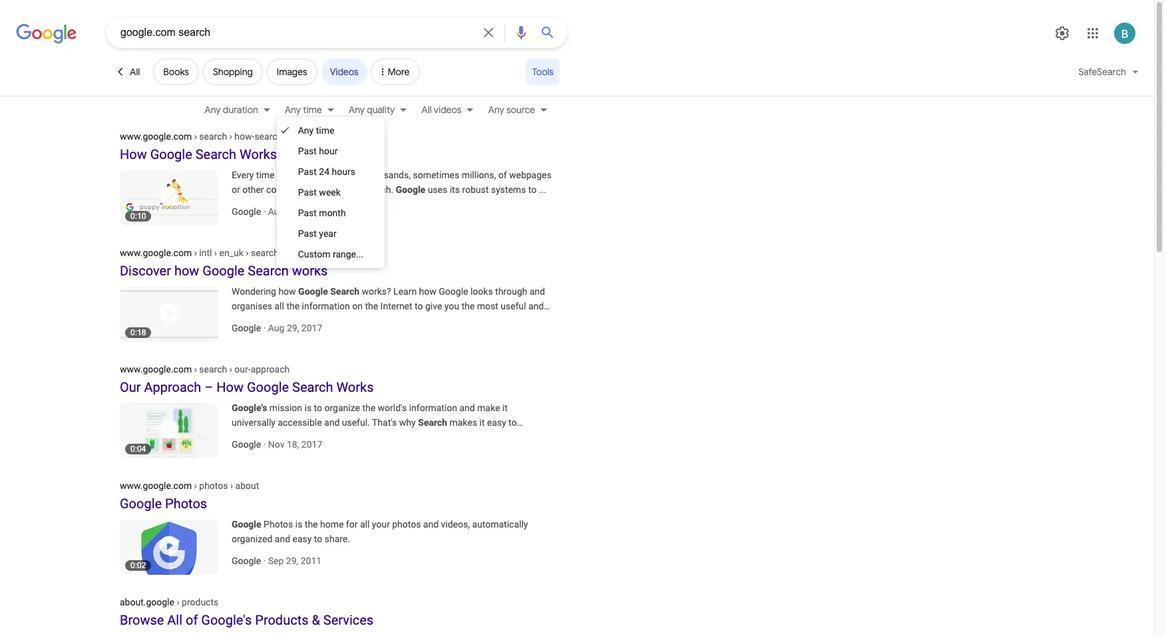 Task type: vqa. For each thing, say whether or not it's contained in the screenshot.
Zoom out 'image'
no



Task type: locate. For each thing, give the bounding box(es) containing it.
past 24 hours link
[[277, 162, 385, 182]]

all down wondering how google search
[[275, 301, 284, 312]]

videos,
[[441, 519, 470, 530]]

0 vertical spatial a
[[357, 184, 363, 195]]

search up how google search works
[[199, 131, 227, 142]]

› left our-
[[229, 364, 232, 375]]

2 www.google.com from the top
[[120, 248, 192, 258]]

works inside text field
[[285, 131, 310, 142]]

internet
[[381, 301, 413, 312]]

search by voice image
[[513, 25, 529, 41]]

2 horizontal spatial all
[[422, 104, 432, 116]]

makes it easy to discover a broad range ...
[[232, 418, 517, 443]]

google · aug 29, 2017
[[232, 323, 322, 334]]

www.google.com inside › search › how-search-works text field
[[120, 131, 192, 142]]

search
[[199, 131, 227, 142], [294, 170, 322, 180], [251, 248, 279, 258], [199, 364, 227, 375]]

duration
[[223, 104, 258, 116]]

any inside dropdown button
[[285, 104, 301, 116]]

1 horizontal spatial photos
[[392, 519, 421, 530]]

is left "home"
[[295, 519, 303, 530]]

aug for search
[[268, 323, 285, 334]]

› intl › en_uk › search › howsearchworks text field
[[192, 248, 357, 258]]

0 horizontal spatial all
[[275, 301, 284, 312]]

time inside radio item
[[316, 125, 334, 136]]

past 24 hours
[[298, 166, 356, 177]]

4 · from the top
[[263, 556, 266, 567]]

None text field
[[120, 597, 219, 608]]

0 vertical spatial 29,
[[287, 323, 299, 334]]

more button
[[371, 59, 420, 91]]

0 vertical spatial of
[[499, 170, 507, 180]]

0:18 link
[[120, 284, 232, 342]]

there
[[326, 170, 348, 180]]

google down en_uk
[[203, 263, 245, 279]]

past for past month
[[298, 208, 317, 218]]

aug left 16,
[[268, 206, 285, 217]]

all inside works? learn how google looks through and organises all the information on the internet to give you the most useful and relevant ...
[[275, 301, 284, 312]]

robust
[[462, 184, 489, 195]]

how for discover
[[174, 263, 199, 279]]

works
[[285, 131, 310, 142], [292, 263, 328, 279]]

4 past from the top
[[298, 208, 317, 218]]

its
[[450, 184, 460, 195]]

1 vertical spatial is
[[295, 519, 303, 530]]

search up that
[[294, 170, 322, 180]]

past year
[[298, 228, 337, 239]]

how-
[[235, 131, 255, 142]]

works
[[240, 146, 277, 162], [337, 380, 374, 396]]

www.google.com for discover
[[120, 248, 192, 258]]

google up give
[[439, 286, 468, 297]]

1 www.google.com from the top
[[120, 131, 192, 142]]

aug down organises on the left top of the page
[[268, 323, 285, 334]]

any duration
[[205, 104, 258, 116]]

0 horizontal spatial is
[[295, 519, 303, 530]]

any time inside dropdown button
[[285, 104, 322, 116]]

1 vertical spatial photos
[[264, 519, 293, 530]]

0 vertical spatial 2017
[[302, 323, 322, 334]]

2 · from the top
[[263, 323, 266, 334]]

videos
[[330, 66, 359, 78]]

safesearch button
[[1071, 59, 1147, 91]]

to left share.
[[314, 534, 322, 545]]

3 none text field from the top
[[120, 364, 290, 375]]

the inside photos is the home for all your photos and videos, automatically organized and easy to share.
[[305, 519, 318, 530]]

google up 0:10 link at left
[[150, 146, 192, 162]]

0 vertical spatial is
[[305, 403, 312, 414]]

1 vertical spatial 29,
[[286, 556, 299, 567]]

www.google.com up "google photos"
[[120, 481, 192, 491]]

0 vertical spatial photos
[[199, 481, 228, 491]]

photos up organized
[[264, 519, 293, 530]]

1 horizontal spatial information
[[409, 403, 457, 414]]

None search field
[[0, 17, 567, 48]]

2 past from the top
[[298, 166, 317, 177]]

2017
[[302, 323, 322, 334], [302, 439, 322, 450]]

google down other
[[232, 206, 261, 217]]

google's up universally
[[232, 403, 267, 414]]

any
[[205, 104, 221, 116], [285, 104, 301, 116], [349, 104, 365, 116], [488, 104, 504, 116], [298, 125, 314, 136]]

is inside photos is the home for all your photos and videos, automatically organized and easy to share.
[[295, 519, 303, 530]]

www.google.com inside › intl › en_uk › search › howsearchworks text field
[[120, 248, 192, 258]]

1 horizontal spatial how
[[279, 286, 296, 297]]

any up search-
[[285, 104, 301, 116]]

photos left about
[[199, 481, 228, 491]]

0 vertical spatial works
[[285, 131, 310, 142]]

· down other
[[263, 206, 266, 217]]

to inside the makes it easy to discover a broad range ...
[[509, 418, 517, 428]]

photos right your
[[392, 519, 421, 530]]

a left broad
[[269, 432, 274, 443]]

photos
[[199, 481, 228, 491], [392, 519, 421, 530]]

1 horizontal spatial works
[[337, 380, 374, 396]]

www.google.com up discover
[[120, 248, 192, 258]]

none text field for –
[[120, 364, 290, 375]]

1 vertical spatial works
[[337, 380, 374, 396]]

photos inside › photos › about text field
[[199, 481, 228, 491]]

0 vertical spatial information
[[302, 301, 350, 312]]

google
[[150, 146, 192, 162], [396, 184, 426, 195], [232, 206, 261, 217], [203, 263, 245, 279], [298, 286, 328, 297], [439, 286, 468, 297], [232, 323, 261, 334], [247, 380, 289, 396], [232, 439, 261, 450], [120, 496, 162, 512], [232, 519, 261, 530], [232, 556, 261, 567]]

0 horizontal spatial photos
[[199, 481, 228, 491]]

it right make
[[503, 403, 508, 414]]

works down seconds)
[[285, 131, 310, 142]]

1 horizontal spatial of
[[499, 170, 507, 180]]

1 horizontal spatial a
[[357, 184, 363, 195]]

to right makes
[[509, 418, 517, 428]]

1 vertical spatial information
[[409, 403, 457, 414]]

1 · from the top
[[263, 206, 266, 217]]

· down organises on the left top of the page
[[263, 323, 266, 334]]

2017 down wondering how google search
[[302, 323, 322, 334]]

1 vertical spatial easy
[[293, 534, 312, 545]]

videos
[[434, 104, 462, 116]]

is for our approach – how google search works
[[305, 403, 312, 414]]

you inside works? learn how google looks through and organises all the information on the internet to give you the most useful and relevant ...
[[445, 301, 459, 312]]

29, for google photos
[[286, 556, 299, 567]]

clear image
[[481, 18, 497, 47]]

share.
[[325, 534, 350, 545]]

1 vertical spatial aug
[[268, 323, 285, 334]]

0 vertical spatial any time
[[285, 104, 322, 116]]

how inside works? learn how google looks through and organises all the information on the internet to give you the most useful and relevant ...
[[419, 286, 437, 297]]

past for past week
[[298, 187, 317, 198]]

none text field › search › how-search-works
[[120, 131, 310, 142]]

easy inside the makes it easy to discover a broad range ...
[[487, 418, 507, 428]]

› left custom
[[281, 248, 284, 258]]

1 horizontal spatial is
[[305, 403, 312, 414]]

google up organized
[[232, 519, 261, 530]]

google · sep 29, 2011
[[232, 556, 322, 567]]

0 vertical spatial time
[[303, 104, 322, 116]]

none text field containing about.google
[[120, 597, 219, 608]]

aug for works
[[268, 206, 285, 217]]

past for past year
[[298, 228, 317, 239]]

universally
[[232, 418, 276, 428]]

works down custom
[[292, 263, 328, 279]]

1 vertical spatial 2017
[[302, 439, 322, 450]]

it down make
[[480, 418, 485, 428]]

1 vertical spatial works
[[292, 263, 328, 279]]

0 horizontal spatial information
[[302, 301, 350, 312]]

www.google.com inside › photos › about text field
[[120, 481, 192, 491]]

information up why
[[409, 403, 457, 414]]

more filters element
[[388, 66, 410, 78]]

1 vertical spatial photos
[[392, 519, 421, 530]]

discover how google search works
[[120, 263, 328, 279]]

none text field for search
[[120, 131, 310, 142]]

any time inside radio item
[[298, 125, 334, 136]]

0 vertical spatial you
[[277, 170, 292, 180]]

all
[[275, 301, 284, 312], [360, 519, 370, 530]]

to left give
[[415, 301, 423, 312]]

any time up 'past hour'
[[298, 125, 334, 136]]

about
[[235, 481, 259, 491]]

0 vertical spatial how
[[120, 146, 147, 162]]

how up give
[[419, 286, 437, 297]]

search up on
[[330, 286, 360, 297]]

or
[[232, 184, 240, 195]]

www.google.com for how
[[120, 131, 192, 142]]

all link
[[107, 59, 149, 85]]

·
[[263, 206, 266, 217], [263, 323, 266, 334], [263, 439, 266, 450], [263, 556, 266, 567]]

broad
[[276, 432, 300, 443]]

videos link
[[321, 59, 367, 85]]

0 vertical spatial all
[[275, 301, 284, 312]]

www.google.com up approach
[[120, 364, 192, 375]]

information
[[302, 301, 350, 312], [409, 403, 457, 414]]

1 vertical spatial any time
[[298, 125, 334, 136]]

· for works
[[263, 206, 266, 217]]

any time up any time radio item
[[285, 104, 322, 116]]

› left how-
[[229, 131, 232, 142]]

1 vertical spatial it
[[480, 418, 485, 428]]

1 horizontal spatial photos
[[264, 519, 293, 530]]

how right wondering
[[279, 286, 296, 297]]

2 vertical spatial time
[[256, 170, 275, 180]]

0 vertical spatial works
[[240, 146, 277, 162]]

to up accessible
[[314, 403, 322, 414]]

navigation containing any duration
[[0, 101, 1155, 122]]

is inside mission is to organize the world's information and make it universally accessible and useful. that's why
[[305, 403, 312, 414]]

2 aug from the top
[[268, 323, 285, 334]]

3 www.google.com from the top
[[120, 364, 192, 375]]

1 horizontal spatial all
[[360, 519, 370, 530]]

hours
[[332, 166, 356, 177]]

custom range... menu item
[[298, 249, 364, 260]]

past month link
[[277, 203, 385, 224]]

other
[[243, 184, 264, 195]]

· left nov
[[263, 439, 266, 450]]

images link
[[267, 59, 317, 85]]

through
[[495, 286, 528, 297]]

4 none text field from the top
[[120, 480, 259, 491]]

of down "› products" text field
[[186, 613, 198, 629]]

past left hour at the left of the page
[[298, 146, 317, 156]]

world's
[[378, 403, 407, 414]]

you up content
[[277, 170, 292, 180]]

search down › intl › en_uk › search › howsearchworks text box
[[248, 263, 289, 279]]

0 vertical spatial google's
[[232, 403, 267, 414]]

1 vertical spatial all
[[360, 519, 370, 530]]

0 vertical spatial photos
[[165, 496, 207, 512]]

none text field up –
[[120, 364, 290, 375]]

none text field up "google photos"
[[120, 480, 259, 491]]

2021
[[302, 206, 322, 217]]

all down about.google › products
[[167, 613, 183, 629]]

all inside dropdown button
[[422, 104, 432, 116]]

any time
[[285, 104, 322, 116], [298, 125, 334, 136]]

0 horizontal spatial it
[[480, 418, 485, 428]]

1 past from the top
[[298, 146, 317, 156]]

of inside , there are thousands, sometimes millions, of webpages or other content that might be a match.
[[499, 170, 507, 180]]

0 horizontal spatial how
[[174, 263, 199, 279]]

how down › search › our-approach 'text box'
[[217, 380, 244, 396]]

5 past from the top
[[298, 228, 317, 239]]

past up 2021
[[298, 187, 317, 198]]

are
[[350, 170, 363, 180]]

any left quality in the left top of the page
[[349, 104, 365, 116]]

0 horizontal spatial easy
[[293, 534, 312, 545]]

any for any duration dropdown button
[[205, 104, 221, 116]]

any up › search › how-search-works text field
[[205, 104, 221, 116]]

past up past year on the top
[[298, 208, 317, 218]]

how for wondering
[[279, 286, 296, 297]]

about.google
[[120, 597, 174, 608]]

1 vertical spatial time
[[316, 125, 334, 136]]

aug
[[268, 206, 285, 217], [268, 323, 285, 334]]

past inside past year link
[[298, 228, 317, 239]]

&
[[312, 613, 320, 629]]

1 vertical spatial how
[[217, 380, 244, 396]]

0 vertical spatial easy
[[487, 418, 507, 428]]

0 horizontal spatial photos
[[165, 496, 207, 512]]

www.google.com inside › search › our-approach text field
[[120, 364, 192, 375]]

1 none text field from the top
[[120, 131, 310, 142]]

past inside past 24 hours link
[[298, 166, 317, 177]]

millions,
[[462, 170, 496, 180]]

4 www.google.com from the top
[[120, 481, 192, 491]]

intl
[[199, 248, 212, 258]]

is
[[305, 403, 312, 414], [295, 519, 303, 530]]

all left books
[[130, 66, 140, 78]]

3 past from the top
[[298, 187, 317, 198]]

and left videos,
[[423, 519, 439, 530]]

1 horizontal spatial easy
[[487, 418, 507, 428]]

1 vertical spatial google's
[[201, 613, 252, 629]]

all right for
[[360, 519, 370, 530]]

the inside mission is to organize the world's information and make it universally accessible and useful. that's why
[[362, 403, 376, 414]]

you
[[277, 170, 292, 180], [445, 301, 459, 312]]

all for all
[[130, 66, 140, 78]]

0 horizontal spatial you
[[277, 170, 292, 180]]

easy down make
[[487, 418, 507, 428]]

· left sep
[[263, 556, 266, 567]]

discover
[[232, 432, 267, 443]]

0 horizontal spatial all
[[130, 66, 140, 78]]

None text field
[[120, 131, 310, 142], [120, 247, 357, 258], [120, 364, 290, 375], [120, 480, 259, 491]]

(0.32 seconds)
[[242, 113, 308, 125]]

any quality button
[[341, 103, 414, 117]]

hour
[[319, 146, 338, 156]]

how up 0:10 link at left
[[120, 146, 147, 162]]

2 none text field from the top
[[120, 247, 357, 258]]

a right be
[[357, 184, 363, 195]]

works?
[[362, 286, 391, 297]]

information inside mission is to organize the world's information and make it universally accessible and useful. that's why
[[409, 403, 457, 414]]

2 horizontal spatial how
[[419, 286, 437, 297]]

the left "home"
[[305, 519, 318, 530]]

time inside dropdown button
[[303, 104, 322, 116]]

1 vertical spatial of
[[186, 613, 198, 629]]

2 2017 from the top
[[302, 439, 322, 450]]

0 vertical spatial all
[[130, 66, 140, 78]]

(0.32
[[244, 113, 265, 125]]

menu
[[277, 117, 385, 268]]

all
[[130, 66, 140, 78], [422, 104, 432, 116], [167, 613, 183, 629]]

why
[[399, 418, 416, 428]]

1 vertical spatial all
[[422, 104, 432, 116]]

works up organize
[[337, 380, 374, 396]]

google down custom
[[298, 286, 328, 297]]

0 horizontal spatial a
[[269, 432, 274, 443]]

none text field up how google search works
[[120, 131, 310, 142]]

www.google.com up how google search works
[[120, 131, 192, 142]]

how
[[120, 146, 147, 162], [217, 380, 244, 396]]

search right en_uk
[[251, 248, 279, 258]]

google image
[[16, 24, 77, 44]]

you right give
[[445, 301, 459, 312]]

any down any time dropdown button
[[298, 125, 314, 136]]

all inside photos is the home for all your photos and videos, automatically organized and easy to share.
[[360, 519, 370, 530]]

mission
[[270, 403, 302, 414]]

past inside past hour link
[[298, 146, 317, 156]]

none text field for google
[[120, 247, 357, 258]]

it inside mission is to organize the world's information and make it universally accessible and useful. that's why
[[503, 403, 508, 414]]

organises
[[232, 301, 272, 312]]

time up any time radio item
[[303, 104, 322, 116]]

0 horizontal spatial works
[[240, 146, 277, 162]]

google's down products
[[201, 613, 252, 629]]

none text field › intl › en_uk › search › howsearchworks
[[120, 247, 357, 258]]

wondering how google search
[[232, 286, 360, 297]]

the right on
[[365, 301, 378, 312]]

any inside popup button
[[349, 104, 365, 116]]

photos down www.google.com › photos › about
[[165, 496, 207, 512]]

1 vertical spatial a
[[269, 432, 274, 443]]

photos
[[165, 496, 207, 512], [264, 519, 293, 530]]

2017 right 18,
[[302, 439, 322, 450]]

any source
[[488, 104, 535, 116]]

thousands,
[[365, 170, 411, 180]]

google left uses
[[396, 184, 426, 195]]

and up google · sep 29, 2011 at the bottom
[[275, 534, 290, 545]]

3 · from the top
[[263, 439, 266, 450]]

www.google.com
[[120, 131, 192, 142], [120, 248, 192, 258], [120, 364, 192, 375], [120, 481, 192, 491]]

search down www.google.com › search › how-search-works
[[196, 146, 236, 162]]

1 horizontal spatial you
[[445, 301, 459, 312]]

nov
[[268, 439, 285, 450]]

navigation
[[0, 101, 1155, 122]]

time up other
[[256, 170, 275, 180]]

works down › search › how-search-works text box
[[240, 146, 277, 162]]

www.google.com for google
[[120, 481, 192, 491]]

how down intl
[[174, 263, 199, 279]]

the up useful.
[[362, 403, 376, 414]]

1 horizontal spatial it
[[503, 403, 508, 414]]

0 horizontal spatial of
[[186, 613, 198, 629]]

1 vertical spatial you
[[445, 301, 459, 312]]

all left videos
[[422, 104, 432, 116]]

match.
[[365, 184, 394, 195]]

0 vertical spatial aug
[[268, 206, 285, 217]]

google · aug 16, 2021
[[232, 206, 322, 217]]

to inside photos is the home for all your photos and videos, automatically organized and easy to share.
[[314, 534, 322, 545]]

1 aug from the top
[[268, 206, 285, 217]]

2 vertical spatial all
[[167, 613, 183, 629]]

1 2017 from the top
[[302, 323, 322, 334]]

past for past 24 hours
[[298, 166, 317, 177]]

0 vertical spatial it
[[503, 403, 508, 414]]

a
[[357, 184, 363, 195], [269, 432, 274, 443]]

none text field up discover how google search works
[[120, 247, 357, 258]]



Task type: describe. For each thing, give the bounding box(es) containing it.
for
[[346, 519, 358, 530]]

search up –
[[199, 364, 227, 375]]

› up how google search works
[[194, 131, 197, 142]]

search right why
[[418, 418, 447, 428]]

content
[[266, 184, 298, 195]]

makes
[[450, 418, 477, 428]]

› left about
[[230, 481, 233, 491]]

› search › how-search-works text field
[[192, 131, 310, 142]]

every
[[232, 170, 254, 180]]

custom
[[298, 249, 331, 260]]

how google search works
[[120, 146, 277, 162]]

our approach – how google search works
[[120, 380, 374, 396]]

tools button
[[526, 59, 560, 85]]

be
[[345, 184, 355, 195]]

make
[[477, 403, 500, 414]]

0 horizontal spatial how
[[120, 146, 147, 162]]

every time you search
[[232, 170, 322, 180]]

google down organises on the left top of the page
[[232, 323, 261, 334]]

· for search
[[263, 323, 266, 334]]

works? learn how google looks through and organises all the information on the internet to give you the most useful and relevant ...
[[232, 286, 545, 326]]

might
[[319, 184, 343, 195]]

any for any source dropdown button
[[488, 104, 504, 116]]

accessible
[[278, 418, 322, 428]]

past week
[[298, 187, 341, 198]]

books link
[[153, 59, 199, 85]]

home
[[320, 519, 344, 530]]

Search search field
[[121, 25, 475, 42]]

en_uk
[[219, 248, 244, 258]]

any time radio item
[[277, 121, 385, 141]]

› up "google photos"
[[194, 481, 197, 491]]

automatically
[[472, 519, 528, 530]]

browse all of google's products & services
[[120, 613, 374, 629]]

all for all videos
[[422, 104, 432, 116]]

any inside radio item
[[298, 125, 314, 136]]

books
[[163, 66, 189, 78]]

to inside works? learn how google looks through and organises all the information on the internet to give you the most useful and relevant ...
[[415, 301, 423, 312]]

· for how
[[263, 439, 266, 450]]

easy inside photos is the home for all your photos and videos, automatically organized and easy to share.
[[293, 534, 312, 545]]

none text field › photos › about
[[120, 480, 259, 491]]

google down www.google.com › photos › about
[[120, 496, 162, 512]]

and up makes
[[460, 403, 475, 414]]

menu containing any time
[[277, 117, 385, 268]]

› products text field
[[174, 597, 219, 608]]

0:10
[[131, 212, 146, 221]]

sometimes
[[413, 170, 460, 180]]

a inside , there are thousands, sometimes millions, of webpages or other content that might be a match.
[[357, 184, 363, 195]]

google down organized
[[232, 556, 261, 567]]

24
[[319, 166, 330, 177]]

any time button
[[277, 103, 341, 117]]

to inside mission is to organize the world's information and make it universally accessible and useful. that's why
[[314, 403, 322, 414]]

› right en_uk
[[246, 248, 249, 258]]

quality
[[367, 104, 395, 116]]

more
[[388, 66, 410, 78]]

safesearch
[[1079, 66, 1127, 78]]

all videos
[[422, 104, 462, 116]]

0:04 link
[[120, 401, 232, 459]]

none text field › search › our-approach
[[120, 364, 290, 375]]

› left products
[[177, 597, 180, 608]]

is for google photos
[[295, 519, 303, 530]]

www.google.com for our
[[120, 364, 192, 375]]

photos inside photos is the home for all your photos and videos, automatically organized and easy to share.
[[264, 519, 293, 530]]

services
[[323, 613, 374, 629]]

any for any quality popup button
[[349, 104, 365, 116]]

webpages
[[509, 170, 552, 180]]

search-
[[255, 131, 285, 142]]

past week link
[[277, 182, 385, 203]]

source
[[507, 104, 535, 116]]

,
[[322, 170, 324, 180]]

google uses its robust systems to ...
[[396, 184, 546, 195]]

useful
[[501, 301, 526, 312]]

relevant ...
[[232, 316, 274, 326]]

and right useful
[[529, 301, 544, 312]]

a inside the makes it easy to discover a broad range ...
[[269, 432, 274, 443]]

2011
[[301, 556, 322, 567]]

past month
[[298, 208, 346, 218]]

looks
[[471, 286, 493, 297]]

photos inside photos is the home for all your photos and videos, automatically organized and easy to share.
[[392, 519, 421, 530]]

1 horizontal spatial how
[[217, 380, 244, 396]]

organize
[[325, 403, 360, 414]]

our
[[120, 380, 141, 396]]

to ...
[[529, 184, 546, 195]]

year
[[319, 228, 337, 239]]

it inside the makes it easy to discover a broad range ...
[[480, 418, 485, 428]]

month
[[319, 208, 346, 218]]

› right intl
[[214, 248, 217, 258]]

the down wondering how google search
[[287, 301, 300, 312]]

› left intl
[[194, 248, 197, 258]]

any duration button
[[205, 103, 277, 117]]

› photos › about text field
[[192, 481, 259, 491]]

past hour link
[[277, 141, 385, 162]]

search up the mission
[[292, 380, 333, 396]]

any source button
[[480, 103, 554, 117]]

discover
[[120, 263, 171, 279]]

our-
[[235, 364, 251, 375]]

29, for discover how google search works
[[287, 323, 299, 334]]

that's
[[372, 418, 397, 428]]

www.google.com › photos › about
[[120, 481, 259, 491]]

uses
[[428, 184, 448, 195]]

products
[[182, 597, 219, 608]]

past for past hour
[[298, 146, 317, 156]]

tools
[[532, 66, 554, 78]]

products
[[255, 613, 309, 629]]

organized
[[232, 534, 273, 545]]

google inside works? learn how google looks through and organises all the information on the internet to give you the most useful and relevant ...
[[439, 286, 468, 297]]

1 horizontal spatial all
[[167, 613, 183, 629]]

www.google.com › search › our-approach
[[120, 364, 290, 375]]

shopping link
[[203, 59, 263, 85]]

and right through
[[530, 286, 545, 297]]

wondering
[[232, 286, 276, 297]]

information inside works? learn how google looks through and organises all the information on the internet to give you the most useful and relevant ...
[[302, 301, 350, 312]]

google photos
[[120, 496, 207, 512]]

on
[[352, 301, 363, 312]]

mission is to organize the world's information and make it universally accessible and useful. that's why
[[232, 403, 508, 428]]

sep
[[268, 556, 284, 567]]

18,
[[287, 439, 299, 450]]

past year link
[[277, 224, 385, 244]]

your
[[372, 519, 390, 530]]

0:10 link
[[120, 168, 232, 226]]

› search › our-approach text field
[[192, 364, 290, 375]]

› up approach
[[194, 364, 197, 375]]

seconds)
[[268, 113, 306, 125]]

range ...
[[303, 432, 336, 443]]

16,
[[287, 206, 299, 217]]

custom range...
[[298, 249, 364, 260]]

google down universally
[[232, 439, 261, 450]]

range...
[[333, 249, 364, 260]]

0:04
[[131, 445, 146, 454]]

the left most
[[462, 301, 475, 312]]

and down organize
[[324, 418, 340, 428]]

about.google › products
[[120, 597, 219, 608]]

2017 for google
[[302, 439, 322, 450]]

www.google.com › intl › en_uk › search › howsearchworks
[[120, 248, 357, 258]]

browse
[[120, 613, 164, 629]]

any for any time dropdown button
[[285, 104, 301, 116]]

howsearchworks
[[286, 248, 357, 258]]

google down approach
[[247, 380, 289, 396]]

2017 for works
[[302, 323, 322, 334]]



